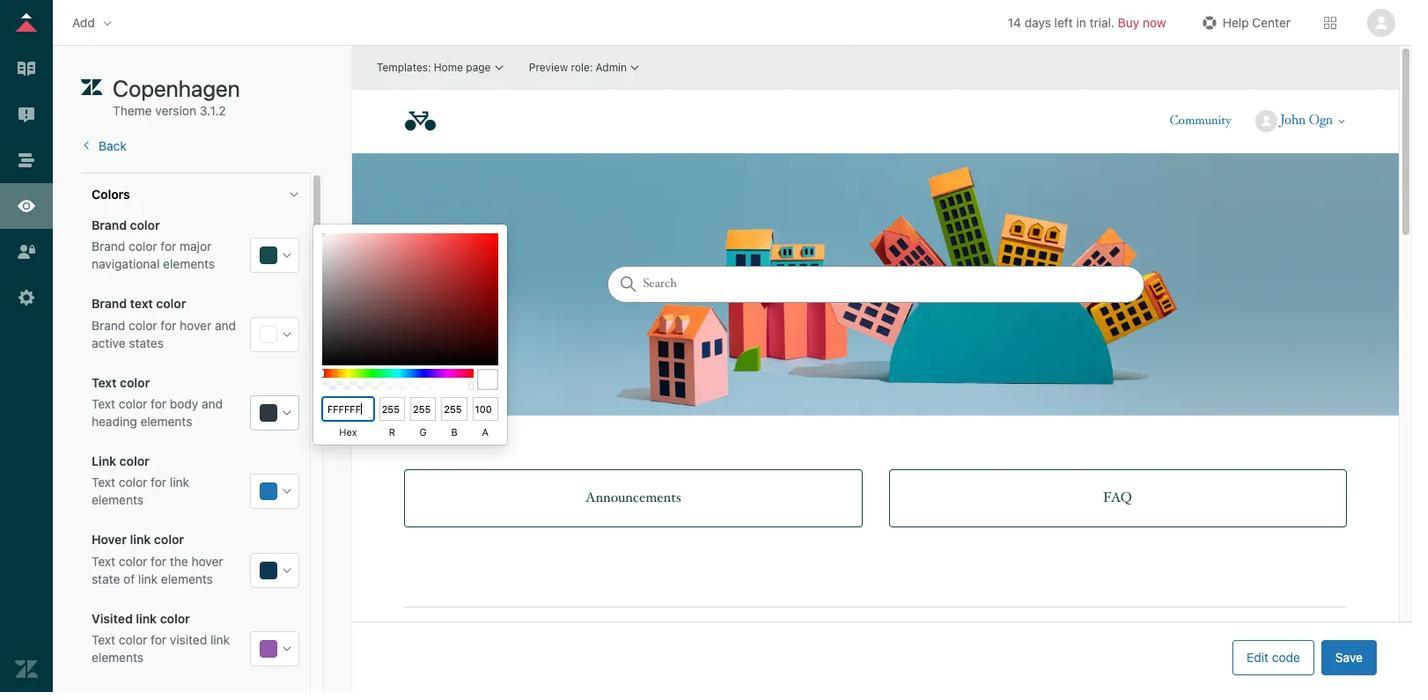 Task type: locate. For each thing, give the bounding box(es) containing it.
text for text color
[[92, 375, 117, 390]]

for left major
[[161, 239, 176, 254]]

back link
[[81, 138, 127, 153]]

color up of
[[119, 554, 147, 569]]

hover inside brand color for hover and active states
[[180, 318, 212, 333]]

1 vertical spatial and
[[202, 396, 223, 411]]

link right visited
[[210, 632, 230, 647]]

1 brand from the top
[[92, 218, 127, 233]]

color right text
[[156, 296, 186, 311]]

4 text from the top
[[92, 554, 115, 569]]

3 text from the top
[[92, 475, 115, 490]]

link color
[[92, 454, 150, 469]]

color right link at the bottom of page
[[119, 454, 150, 469]]

brand up active
[[92, 318, 125, 333]]

link inside text color for link elements
[[170, 475, 189, 490]]

g
[[420, 426, 427, 437]]

color
[[130, 218, 160, 233], [129, 239, 157, 254], [156, 296, 186, 311], [129, 318, 157, 333], [120, 375, 150, 390], [119, 396, 147, 411], [119, 454, 150, 469], [119, 475, 147, 490], [154, 532, 184, 547], [119, 554, 147, 569], [160, 611, 190, 626], [119, 632, 147, 647]]

and inside text color for body and heading elements
[[202, 396, 223, 411]]

brand for brand color
[[92, 218, 127, 233]]

in
[[1077, 15, 1087, 30]]

text inside "text color for the hover state of link elements"
[[92, 554, 115, 569]]

brand down colors
[[92, 218, 127, 233]]

0 vertical spatial hover
[[180, 318, 212, 333]]

text for text color for link elements
[[92, 475, 115, 490]]

color down the text color
[[119, 396, 147, 411]]

3.1.2
[[200, 103, 226, 118]]

user permissions image
[[15, 240, 38, 263]]

for for the
[[151, 554, 166, 569]]

text inside text color for body and heading elements
[[92, 396, 115, 411]]

color down visited link color
[[119, 632, 147, 647]]

and inside brand color for hover and active states
[[215, 318, 236, 333]]

for inside brand color for hover and active states
[[161, 318, 176, 333]]

text color for the hover state of link elements
[[92, 554, 223, 586]]

brand up navigational
[[92, 239, 125, 254]]

color up navigational
[[129, 239, 157, 254]]

brand inside brand color for major navigational elements
[[92, 239, 125, 254]]

text inside text color for visited link elements
[[92, 632, 115, 647]]

color inside "text color for the hover state of link elements"
[[119, 554, 147, 569]]

brand color for hover and active states
[[92, 318, 236, 350]]

code
[[1272, 649, 1301, 664]]

text
[[92, 375, 117, 390], [92, 396, 115, 411], [92, 475, 115, 490], [92, 554, 115, 569], [92, 632, 115, 647]]

save
[[1336, 649, 1363, 664]]

link up hover link color
[[170, 475, 189, 490]]

for inside text color for link elements
[[151, 475, 166, 490]]

Add button
[[67, 9, 120, 36]]

version
[[155, 103, 196, 118]]

hover right "the"
[[192, 554, 223, 569]]

text for text color for body and heading elements
[[92, 396, 115, 411]]

for inside brand color for major navigational elements
[[161, 239, 176, 254]]

of
[[123, 571, 135, 586]]

2 brand from the top
[[92, 239, 125, 254]]

customize design image
[[15, 195, 38, 218]]

elements down body
[[140, 414, 192, 429]]

copenhagen theme version 3.1.2
[[113, 75, 240, 118]]

color inside text color for link elements
[[119, 475, 147, 490]]

for up states
[[161, 318, 176, 333]]

for down visited link color
[[151, 632, 166, 647]]

help center
[[1223, 15, 1291, 30]]

trial.
[[1090, 15, 1115, 30]]

help
[[1223, 15, 1249, 30]]

visited link color
[[92, 611, 190, 626]]

brand inside brand color for hover and active states
[[92, 318, 125, 333]]

hover link color
[[92, 532, 184, 547]]

color for text color
[[120, 375, 150, 390]]

color up states
[[129, 318, 157, 333]]

elements
[[163, 257, 215, 272], [140, 414, 192, 429], [92, 493, 144, 507], [161, 571, 213, 586], [92, 650, 144, 665]]

states
[[129, 335, 164, 350]]

back
[[99, 138, 127, 153]]

color down link color
[[119, 475, 147, 490]]

color inside text color for body and heading elements
[[119, 396, 147, 411]]

5 text from the top
[[92, 632, 115, 647]]

brand
[[92, 218, 127, 233], [92, 239, 125, 254], [92, 296, 127, 311], [92, 318, 125, 333]]

for for hover
[[161, 318, 176, 333]]

color up brand color for major navigational elements
[[130, 218, 160, 233]]

2 text from the top
[[92, 396, 115, 411]]

elements down link color
[[92, 493, 144, 507]]

elements down "the"
[[161, 571, 213, 586]]

hover down brand text color
[[180, 318, 212, 333]]

elements down major
[[163, 257, 215, 272]]

for left "the"
[[151, 554, 166, 569]]

hover inside "text color for the hover state of link elements"
[[192, 554, 223, 569]]

color up text color for body and heading elements
[[120, 375, 150, 390]]

0 vertical spatial and
[[215, 318, 236, 333]]

elements down 'visited'
[[92, 650, 144, 665]]

color for text color for link elements
[[119, 475, 147, 490]]

text
[[130, 296, 153, 311]]

for inside text color for body and heading elements
[[151, 396, 166, 411]]

None button
[[1365, 8, 1398, 37]]

14 days left in trial. buy now
[[1008, 15, 1167, 30]]

brand left text
[[92, 296, 127, 311]]

1 vertical spatial hover
[[192, 554, 223, 569]]

manage articles image
[[15, 57, 38, 80]]

arrange content image
[[15, 149, 38, 172]]

link
[[170, 475, 189, 490], [130, 532, 151, 547], [138, 571, 158, 586], [136, 611, 157, 626], [210, 632, 230, 647]]

None field
[[322, 397, 374, 421], [379, 397, 405, 421], [410, 397, 436, 421], [441, 397, 467, 421], [473, 397, 498, 421], [322, 397, 374, 421], [379, 397, 405, 421], [410, 397, 436, 421], [441, 397, 467, 421], [473, 397, 498, 421]]

theme type image
[[81, 74, 102, 102]]

edit code button
[[1233, 640, 1315, 675]]

for inside "text color for the hover state of link elements"
[[151, 554, 166, 569]]

hex
[[339, 426, 357, 437]]

color inside text color for visited link elements
[[119, 632, 147, 647]]

for inside text color for visited link elements
[[151, 632, 166, 647]]

for for link
[[151, 475, 166, 490]]

link right of
[[138, 571, 158, 586]]

1 text from the top
[[92, 375, 117, 390]]

moderate content image
[[15, 103, 38, 126]]

for
[[161, 239, 176, 254], [161, 318, 176, 333], [151, 396, 166, 411], [151, 475, 166, 490], [151, 554, 166, 569], [151, 632, 166, 647]]

brand for brand text color
[[92, 296, 127, 311]]

3 brand from the top
[[92, 296, 127, 311]]

visited
[[170, 632, 207, 647]]

text for text color for visited link elements
[[92, 632, 115, 647]]

color inside brand color for major navigational elements
[[129, 239, 157, 254]]

text color for body and heading elements
[[92, 396, 223, 429]]

elements inside "text color for the hover state of link elements"
[[161, 571, 213, 586]]

for up hover link color
[[151, 475, 166, 490]]

for left body
[[151, 396, 166, 411]]

link inside text color for visited link elements
[[210, 632, 230, 647]]

text inside text color for link elements
[[92, 475, 115, 490]]

4 brand from the top
[[92, 318, 125, 333]]

major
[[180, 239, 212, 254]]

hover
[[180, 318, 212, 333], [192, 554, 223, 569]]

state
[[92, 571, 120, 586]]

color inside brand color for hover and active states
[[129, 318, 157, 333]]

and
[[215, 318, 236, 333], [202, 396, 223, 411]]

zendesk products image
[[1324, 16, 1337, 29]]



Task type: vqa. For each thing, say whether or not it's contained in the screenshot.


Task type: describe. For each thing, give the bounding box(es) containing it.
color for brand color for hover and active states
[[129, 318, 157, 333]]

heading
[[92, 414, 137, 429]]

link up text color for visited link elements
[[136, 611, 157, 626]]

a
[[482, 426, 489, 437]]

brand color for major navigational elements
[[92, 239, 215, 272]]

copenhagen
[[113, 75, 240, 101]]

edit code
[[1247, 649, 1301, 664]]

zendesk image
[[15, 658, 38, 681]]

colors button
[[81, 173, 310, 216]]

active
[[92, 335, 126, 350]]

settings image
[[15, 286, 38, 309]]

edit
[[1247, 649, 1269, 664]]

help center button
[[1193, 9, 1296, 36]]

visited
[[92, 611, 133, 626]]

text for text color for the hover state of link elements
[[92, 554, 115, 569]]

and for text color for body and heading elements
[[202, 396, 223, 411]]

and for brand color for hover and active states
[[215, 318, 236, 333]]

link
[[92, 454, 116, 469]]

color for brand color
[[130, 218, 160, 233]]

text color
[[92, 375, 150, 390]]

the
[[170, 554, 188, 569]]

brand for brand color for hover and active states
[[92, 318, 125, 333]]

for for body
[[151, 396, 166, 411]]

brand text color
[[92, 296, 186, 311]]

for for major
[[161, 239, 176, 254]]

colors
[[92, 187, 130, 202]]

color for text color for body and heading elements
[[119, 396, 147, 411]]

14
[[1008, 15, 1021, 30]]

elements inside text color for visited link elements
[[92, 650, 144, 665]]

text color for visited link elements
[[92, 632, 230, 665]]

color for text color for the hover state of link elements
[[119, 554, 147, 569]]

elements inside text color for body and heading elements
[[140, 414, 192, 429]]

navigational
[[92, 257, 160, 272]]

body
[[170, 396, 198, 411]]

color for text color for visited link elements
[[119, 632, 147, 647]]

center
[[1253, 15, 1291, 30]]

color up "the"
[[154, 532, 184, 547]]

r
[[389, 426, 395, 437]]

now
[[1143, 15, 1167, 30]]

elements inside text color for link elements
[[92, 493, 144, 507]]

for for visited
[[151, 632, 166, 647]]

color up visited
[[160, 611, 190, 626]]

days
[[1025, 15, 1051, 30]]

left
[[1055, 15, 1073, 30]]

color for brand color for major navigational elements
[[129, 239, 157, 254]]

save button
[[1322, 640, 1377, 675]]

b
[[451, 426, 458, 437]]

link right hover
[[130, 532, 151, 547]]

buy
[[1118, 15, 1140, 30]]

color for link color
[[119, 454, 150, 469]]

elements inside brand color for major navigational elements
[[163, 257, 215, 272]]

brand color
[[92, 218, 160, 233]]

link inside "text color for the hover state of link elements"
[[138, 571, 158, 586]]

hover
[[92, 532, 127, 547]]

add
[[72, 15, 95, 30]]

text color for link elements
[[92, 475, 189, 507]]

brand for brand color for major navigational elements
[[92, 239, 125, 254]]

theme
[[113, 103, 152, 118]]



